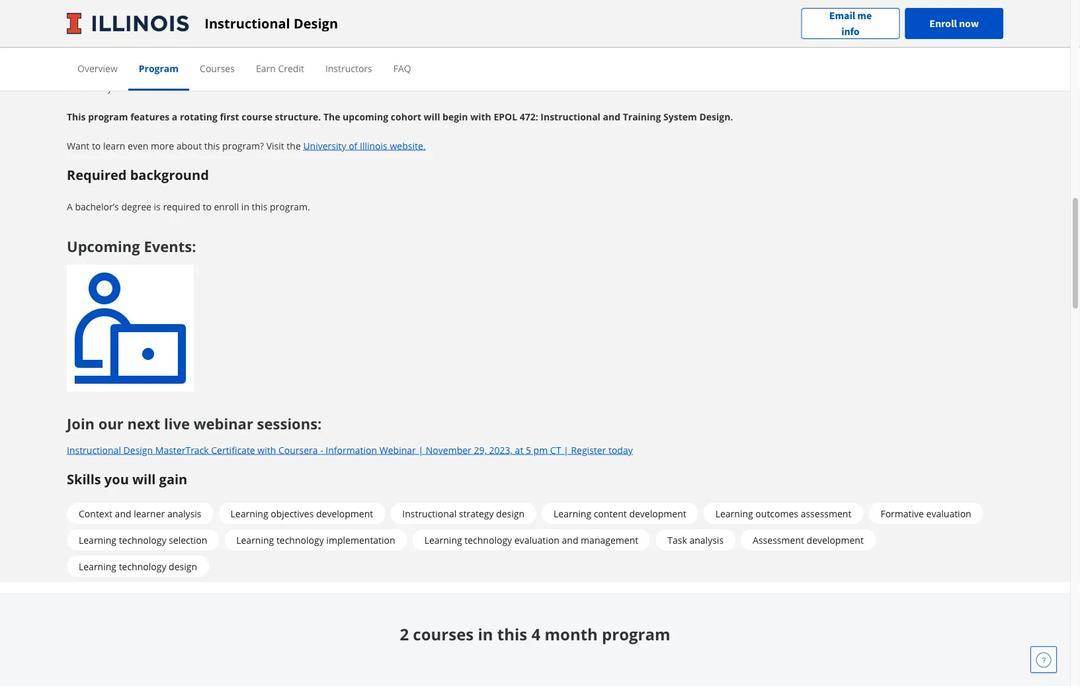 Task type: locate. For each thing, give the bounding box(es) containing it.
across two immersive courses, you'll learn how to identify and apply the elements of a systematic design process, the language and terminology pertinent to the design of learning systems, and the major elements of instructional and learning system design models. you'll also gain experience with models and theories that can be applied to improve technology-enriched and -enabled learning systems. you will complete two hands- on projects specifically designed to support your career advancement. in the first project, you will develop your e-portfolio, and in the second, you will create a customized design plan for an organization based on a case study.
[[67, 34, 997, 94]]

a left rotating on the top left
[[172, 111, 178, 123]]

1 vertical spatial gain
[[159, 470, 187, 488]]

program
[[139, 62, 179, 74]]

and up the improve
[[616, 34, 633, 46]]

1 horizontal spatial you
[[453, 66, 469, 78]]

first
[[399, 66, 416, 78], [220, 111, 239, 123]]

faq link
[[394, 62, 411, 74]]

instructional left strategy
[[403, 508, 457, 520]]

analysis up selection
[[167, 508, 202, 520]]

first left course
[[220, 111, 239, 123]]

email me info
[[830, 9, 872, 38]]

design down selection
[[169, 561, 197, 573]]

and left "learner" in the bottom of the page
[[115, 508, 131, 520]]

analysis
[[167, 508, 202, 520], [690, 534, 724, 547]]

enriched
[[693, 50, 731, 62]]

enroll
[[930, 17, 958, 30]]

the up the experience
[[363, 34, 377, 46]]

1 vertical spatial learn
[[227, 34, 249, 46]]

2 horizontal spatial with
[[471, 111, 492, 123]]

technology down strategy
[[465, 534, 512, 547]]

and up also
[[318, 34, 335, 46]]

2 horizontal spatial this
[[498, 624, 528, 646]]

sessions:
[[257, 414, 322, 434]]

required background
[[67, 166, 209, 184]]

0 horizontal spatial this
[[204, 140, 220, 152]]

visit
[[266, 140, 284, 152]]

2 vertical spatial with
[[258, 444, 276, 457]]

0 vertical spatial in
[[616, 66, 624, 78]]

learning down the 'instructional strategy design'
[[425, 534, 462, 547]]

instructional right '472:'
[[541, 111, 601, 123]]

1 your from the left
[[256, 66, 276, 78]]

0 horizontal spatial evaluation
[[515, 534, 560, 547]]

1 vertical spatial in
[[241, 201, 249, 213]]

1 vertical spatial two
[[949, 50, 965, 62]]

study.
[[88, 81, 115, 94]]

0 vertical spatial learn
[[359, 5, 382, 17]]

the
[[89, 5, 103, 17], [308, 5, 322, 17], [363, 34, 377, 46], [558, 34, 572, 46], [743, 34, 758, 46], [898, 34, 912, 46], [382, 66, 396, 78], [627, 66, 641, 78], [287, 140, 301, 152]]

cohort
[[391, 111, 422, 123]]

1 horizontal spatial elements
[[943, 34, 983, 46]]

program link
[[139, 62, 179, 74]]

1 horizontal spatial -
[[753, 50, 756, 62]]

program down the study.
[[88, 111, 128, 123]]

0 vertical spatial analysis
[[167, 508, 202, 520]]

create
[[714, 66, 741, 78]]

0 vertical spatial program
[[88, 111, 128, 123]]

gain inside across two immersive courses, you'll learn how to identify and apply the elements of a systematic design process, the language and terminology pertinent to the design of learning systems, and the major elements of instructional and learning system design models. you'll also gain experience with models and theories that can be applied to improve technology-enriched and -enabled learning systems. you will complete two hands- on projects specifically designed to support your career advancement. in the first project, you will develop your e-portfolio, and in the second, you will create a customized design plan for an organization based on a case study.
[[325, 50, 344, 62]]

development up the implementation
[[316, 508, 373, 520]]

to right how
[[272, 34, 281, 46]]

instructional
[[205, 14, 290, 32], [541, 111, 601, 123], [67, 444, 121, 457], [403, 508, 457, 520]]

instructional for instructional strategy design
[[403, 508, 457, 520]]

bachelor's
[[75, 201, 119, 213]]

gain up advancement.
[[325, 50, 344, 62]]

1 horizontal spatial in
[[478, 624, 493, 646]]

the left major at top right
[[898, 34, 912, 46]]

learning objectives development
[[231, 508, 373, 520]]

and
[[340, 5, 357, 17], [318, 34, 335, 46], [616, 34, 633, 46], [879, 34, 896, 46], [123, 50, 140, 62], [451, 50, 468, 62], [734, 50, 750, 62], [597, 66, 614, 78], [603, 111, 621, 123], [115, 508, 131, 520], [562, 534, 579, 547]]

design up enabled
[[760, 34, 788, 46]]

1 | from the left
[[419, 444, 424, 457]]

task analysis
[[668, 534, 724, 547]]

learning left content
[[554, 508, 592, 520]]

technology up systematic
[[437, 5, 484, 17]]

0 vertical spatial design
[[294, 14, 338, 32]]

next
[[127, 414, 160, 434]]

upcoming
[[67, 237, 140, 256]]

design for instructional design mastertrack certificate with coursera - information webinar  | november 29, 2023, at 5 pm ct | register today
[[123, 444, 153, 457]]

upcoming
[[343, 111, 389, 123]]

elements down now
[[943, 34, 983, 46]]

designed
[[166, 66, 206, 78]]

0 horizontal spatial learn
[[103, 140, 125, 152]]

learning for learning content development
[[554, 508, 592, 520]]

on down hands-
[[968, 66, 979, 78]]

learning for learning outcomes assessment
[[716, 508, 754, 520]]

0 horizontal spatial on
[[67, 66, 78, 78]]

1 horizontal spatial first
[[399, 66, 416, 78]]

you'll
[[280, 50, 303, 62]]

learning down learning technology selection
[[79, 561, 116, 573]]

learning down objectives
[[236, 534, 274, 547]]

website.
[[390, 140, 426, 152]]

a
[[67, 201, 73, 213]]

0 horizontal spatial elements
[[379, 34, 419, 46]]

design up learning technology evaluation and management
[[496, 508, 525, 520]]

help center image
[[1036, 652, 1052, 668]]

you
[[453, 66, 469, 78], [679, 66, 695, 78], [104, 470, 129, 488]]

degree
[[121, 201, 151, 213]]

with left models at the top left of page
[[396, 50, 415, 62]]

context
[[79, 508, 112, 520]]

november
[[426, 444, 472, 457]]

in right courses on the bottom left of the page
[[478, 624, 493, 646]]

learning for learning technology implementation
[[236, 534, 274, 547]]

models
[[417, 50, 449, 62]]

learning down context on the left of page
[[79, 534, 116, 547]]

with left coursera on the left of the page
[[258, 444, 276, 457]]

first left project,
[[399, 66, 416, 78]]

program?
[[222, 140, 264, 152]]

analysis right the task at the bottom right of the page
[[690, 534, 724, 547]]

your down the models.
[[256, 66, 276, 78]]

2 horizontal spatial on
[[968, 66, 979, 78]]

world
[[219, 5, 244, 17]]

on up identify
[[294, 5, 305, 17]]

1 horizontal spatial program
[[602, 624, 671, 646]]

enroll now
[[930, 17, 979, 30]]

2 horizontal spatial in
[[616, 66, 624, 78]]

on
[[294, 5, 305, 17], [67, 66, 78, 78], [968, 66, 979, 78]]

0 horizontal spatial -
[[320, 444, 323, 457]]

two up based
[[949, 50, 965, 62]]

implementation
[[327, 534, 396, 547]]

0 vertical spatial first
[[399, 66, 416, 78]]

1 horizontal spatial learn
[[227, 34, 249, 46]]

- right coursera on the left of the page
[[320, 444, 323, 457]]

2 horizontal spatial learn
[[359, 5, 382, 17]]

0 horizontal spatial gain
[[159, 470, 187, 488]]

0 vertical spatial with
[[396, 50, 415, 62]]

0 horizontal spatial your
[[256, 66, 276, 78]]

project,
[[418, 66, 451, 78]]

1 horizontal spatial evaluation
[[927, 508, 972, 520]]

will
[[889, 50, 904, 62], [472, 66, 486, 78], [697, 66, 711, 78], [424, 111, 440, 123], [132, 470, 156, 488]]

of up models at the top left of page
[[422, 34, 431, 46]]

|
[[419, 444, 424, 457], [564, 444, 569, 457]]

you right skills
[[104, 470, 129, 488]]

this right the about
[[204, 140, 220, 152]]

0 horizontal spatial |
[[419, 444, 424, 457]]

this left 4
[[498, 624, 528, 646]]

features
[[130, 111, 170, 123]]

1 horizontal spatial your
[[525, 66, 545, 78]]

instructional design mastertrack certificate with coursera - information webinar  | november 29, 2023, at 5 pm ct | register today
[[67, 444, 633, 457]]

based
[[939, 66, 966, 78]]

1 horizontal spatial gain
[[325, 50, 344, 62]]

on up case
[[67, 66, 78, 78]]

and left training
[[603, 111, 621, 123]]

0 horizontal spatial two
[[98, 34, 114, 46]]

design for instructional design
[[294, 14, 338, 32]]

2 vertical spatial this
[[498, 624, 528, 646]]

learning left outcomes
[[716, 508, 754, 520]]

information
[[326, 444, 377, 457]]

learning for learning technology selection
[[79, 534, 116, 547]]

- up customized
[[753, 50, 756, 62]]

development down assessment
[[807, 534, 864, 547]]

program.
[[270, 201, 310, 213]]

background
[[130, 166, 209, 184]]

design left plan on the top right of page
[[803, 66, 831, 78]]

2 courses in this 4 month program
[[400, 624, 671, 646]]

gain
[[67, 5, 87, 17]]

organization
[[883, 66, 937, 78]]

evaluation
[[927, 508, 972, 520], [515, 534, 560, 547]]

1 vertical spatial design
[[123, 444, 153, 457]]

in
[[372, 66, 380, 78]]

and up create
[[734, 50, 750, 62]]

0 vertical spatial this
[[204, 140, 220, 152]]

design down the next
[[123, 444, 153, 457]]

2 your from the left
[[525, 66, 545, 78]]

formative
[[881, 508, 925, 520]]

in down the improve
[[616, 66, 624, 78]]

formative evaluation
[[881, 508, 972, 520]]

customized
[[751, 66, 800, 78]]

learning left objectives
[[231, 508, 268, 520]]

and up you
[[879, 34, 896, 46]]

to
[[164, 5, 173, 17], [384, 5, 393, 17], [272, 34, 281, 46], [732, 34, 741, 46], [593, 50, 602, 62], [208, 66, 217, 78], [92, 140, 101, 152], [203, 201, 212, 213]]

learning up process,
[[539, 5, 574, 17]]

instructional down join
[[67, 444, 121, 457]]

terminology
[[635, 34, 687, 46]]

1 vertical spatial evaluation
[[515, 534, 560, 547]]

| right webinar
[[419, 444, 424, 457]]

2 elements from the left
[[943, 34, 983, 46]]

design up identify
[[294, 14, 338, 32]]

system
[[180, 50, 210, 62]]

two up instructional
[[98, 34, 114, 46]]

technology down learning technology selection
[[119, 561, 166, 573]]

1 vertical spatial analysis
[[690, 534, 724, 547]]

support
[[219, 66, 254, 78]]

and right job
[[340, 5, 357, 17]]

development for learning content development
[[630, 508, 687, 520]]

and down immersive
[[123, 50, 140, 62]]

0 horizontal spatial first
[[220, 111, 239, 123]]

program right month
[[602, 624, 671, 646]]

1 horizontal spatial |
[[564, 444, 569, 457]]

gain down the mastertrack
[[159, 470, 187, 488]]

1 horizontal spatial this
[[252, 201, 268, 213]]

skills
[[106, 5, 126, 17]]

how
[[251, 34, 270, 46]]

instructional up how
[[205, 14, 290, 32]]

0 vertical spatial gain
[[325, 50, 344, 62]]

0 vertical spatial evaluation
[[927, 508, 972, 520]]

learn left even
[[103, 140, 125, 152]]

outcomes
[[756, 508, 799, 520]]

plan
[[834, 66, 852, 78]]

learning
[[539, 5, 574, 17], [802, 34, 837, 46], [142, 50, 177, 62], [793, 50, 828, 62]]

enroll now button
[[906, 8, 1004, 39]]

1 vertical spatial program
[[602, 624, 671, 646]]

with left epol
[[471, 111, 492, 123]]

in right enroll
[[241, 201, 249, 213]]

2023,
[[489, 444, 513, 457]]

of up hands-
[[985, 34, 994, 46]]

our
[[98, 414, 124, 434]]

1 horizontal spatial design
[[294, 14, 338, 32]]

you down the technology- in the right of the page
[[679, 66, 695, 78]]

| right 'ct'
[[564, 444, 569, 457]]

assessment development
[[753, 534, 864, 547]]

0 horizontal spatial design
[[123, 444, 153, 457]]

development up the task at the bottom right of the page
[[630, 508, 687, 520]]

learn up "apply"
[[359, 5, 382, 17]]

1 horizontal spatial development
[[630, 508, 687, 520]]

first inside across two immersive courses, you'll learn how to identify and apply the elements of a systematic design process, the language and terminology pertinent to the design of learning systems, and the major elements of instructional and learning system design models. you'll also gain experience with models and theories that can be applied to improve technology-enriched and -enabled learning systems. you will complete two hands- on projects specifically designed to support your career advancement. in the first project, you will develop your e-portfolio, and in the second, you will create a customized design plan for an organization based on a case study.
[[399, 66, 416, 78]]

technology
[[437, 5, 484, 17], [119, 534, 166, 547], [277, 534, 324, 547], [465, 534, 512, 547], [119, 561, 166, 573]]

learn left how
[[227, 34, 249, 46]]

to down language
[[593, 50, 602, 62]]

1 horizontal spatial analysis
[[690, 534, 724, 547]]

1 horizontal spatial with
[[396, 50, 415, 62]]

pertinent
[[690, 34, 730, 46]]

be
[[545, 50, 556, 62]]

0 horizontal spatial development
[[316, 508, 373, 520]]

this left program.
[[252, 201, 268, 213]]

0 vertical spatial -
[[753, 50, 756, 62]]

me
[[858, 9, 872, 22]]

want to learn even more about this program? visit the university of illinois website.
[[67, 140, 426, 152]]

1 vertical spatial -
[[320, 444, 323, 457]]

in inside across two immersive courses, you'll learn how to identify and apply the elements of a systematic design process, the language and terminology pertinent to the design of learning systems, and the major elements of instructional and learning system design models. you'll also gain experience with models and theories that can be applied to improve technology-enriched and -enabled learning systems. you will complete two hands- on projects specifically designed to support your career advancement. in the first project, you will develop your e-portfolio, and in the second, you will create a customized design plan for an organization based on a case study.
[[616, 66, 624, 78]]

to right want
[[92, 140, 101, 152]]

learning technology selection
[[79, 534, 207, 547]]

integrate
[[395, 5, 434, 17]]

courses
[[200, 62, 235, 74]]

the down the improve
[[627, 66, 641, 78]]

a right create
[[743, 66, 748, 78]]

1 vertical spatial with
[[471, 111, 492, 123]]



Task type: vqa. For each thing, say whether or not it's contained in the screenshot.
1st SHOW 8 MORE BUTTON from the bottom
no



Task type: describe. For each thing, give the bounding box(es) containing it.
will down 'theories'
[[472, 66, 486, 78]]

technology for learning technology selection
[[119, 534, 166, 547]]

want
[[67, 140, 90, 152]]

2 vertical spatial in
[[478, 624, 493, 646]]

illinois
[[360, 140, 388, 152]]

webinar
[[194, 414, 253, 434]]

learning right enabled
[[793, 50, 828, 62]]

development for learning objectives development
[[316, 508, 373, 520]]

a bachelor's degree is required to enroll in this program.
[[67, 201, 310, 213]]

will right you
[[889, 50, 904, 62]]

the right visit
[[287, 140, 301, 152]]

a up models at the top left of page
[[433, 34, 438, 46]]

webinar
[[380, 444, 416, 457]]

projects
[[81, 66, 115, 78]]

will down enriched
[[697, 66, 711, 78]]

a down hands-
[[982, 66, 987, 78]]

solve
[[175, 5, 197, 17]]

the up enabled
[[743, 34, 758, 46]]

models.
[[244, 50, 278, 62]]

1 horizontal spatial on
[[294, 5, 305, 17]]

specifically
[[118, 66, 164, 78]]

to right the pertinent at the top of page
[[732, 34, 741, 46]]

e-
[[547, 66, 555, 78]]

2 vertical spatial learn
[[103, 140, 125, 152]]

can
[[528, 50, 543, 62]]

email me info button
[[802, 8, 900, 39]]

career
[[278, 66, 306, 78]]

month
[[545, 624, 598, 646]]

instructional strategy design
[[403, 508, 525, 520]]

2 horizontal spatial development
[[807, 534, 864, 547]]

language
[[574, 34, 614, 46]]

1 elements from the left
[[379, 34, 419, 46]]

with inside across two immersive courses, you'll learn how to identify and apply the elements of a systematic design process, the language and terminology pertinent to the design of learning systems, and the major elements of instructional and learning system design models. you'll also gain experience with models and theories that can be applied to improve technology-enriched and -enabled learning systems. you will complete two hands- on projects specifically designed to support your career advancement. in the first project, you will develop your e-portfolio, and in the second, you will create a customized design plan for an organization based on a case study.
[[396, 50, 415, 62]]

enroll
[[214, 201, 239, 213]]

courses link
[[200, 62, 235, 74]]

will left the begin
[[424, 111, 440, 123]]

management
[[581, 534, 639, 547]]

info
[[842, 25, 860, 38]]

0 horizontal spatial with
[[258, 444, 276, 457]]

will up context and learner analysis
[[132, 470, 156, 488]]

technology-
[[643, 50, 693, 62]]

of left illinois
[[349, 140, 358, 152]]

technology for learning technology evaluation and management
[[465, 534, 512, 547]]

real-
[[200, 5, 219, 17]]

strategy
[[459, 508, 494, 520]]

apply
[[337, 34, 361, 46]]

the
[[324, 111, 340, 123]]

and down the improve
[[597, 66, 614, 78]]

events:
[[144, 237, 196, 256]]

selection
[[169, 534, 207, 547]]

learn inside across two immersive courses, you'll learn how to identify and apply the elements of a systematic design process, the language and terminology pertinent to the design of learning systems, and the major elements of instructional and learning system design models. you'll also gain experience with models and theories that can be applied to improve technology-enriched and -enabled learning systems. you will complete two hands- on projects specifically designed to support your career advancement. in the first project, you will develop your e-portfolio, and in the second, you will create a customized design plan for an organization based on a case study.
[[227, 34, 249, 46]]

design up that
[[489, 34, 517, 46]]

2 horizontal spatial you
[[679, 66, 695, 78]]

learning up the specifically
[[142, 50, 177, 62]]

to left enroll
[[203, 201, 212, 213]]

instructional for instructional design mastertrack certificate with coursera - information webinar  | november 29, 2023, at 5 pm ct | register today
[[67, 444, 121, 457]]

courses
[[413, 624, 474, 646]]

more
[[151, 140, 174, 152]]

0 vertical spatial two
[[98, 34, 114, 46]]

begin
[[443, 111, 468, 123]]

training
[[623, 111, 661, 123]]

structure.
[[275, 111, 321, 123]]

webinar image image
[[67, 265, 194, 392]]

design up support
[[213, 50, 241, 62]]

to left solve
[[164, 5, 173, 17]]

1 vertical spatial first
[[220, 111, 239, 123]]

for
[[855, 66, 867, 78]]

upcoming events:
[[67, 237, 196, 256]]

learning outcomes assessment
[[716, 508, 852, 520]]

1 horizontal spatial two
[[949, 50, 965, 62]]

live
[[164, 414, 190, 434]]

you
[[871, 50, 887, 62]]

learner
[[134, 508, 165, 520]]

certificate
[[211, 444, 255, 457]]

epol
[[494, 111, 518, 123]]

into
[[487, 5, 503, 17]]

learning technology design
[[79, 561, 197, 573]]

2 | from the left
[[564, 444, 569, 457]]

enabled
[[756, 50, 791, 62]]

0 horizontal spatial analysis
[[167, 508, 202, 520]]

join
[[67, 414, 95, 434]]

learning left info
[[802, 34, 837, 46]]

is
[[154, 201, 161, 213]]

instructional
[[67, 50, 121, 62]]

and left management
[[562, 534, 579, 547]]

rotating
[[180, 111, 218, 123]]

technology for learning technology implementation
[[277, 534, 324, 547]]

and down systematic
[[451, 50, 468, 62]]

of up customized
[[791, 34, 799, 46]]

instructional design
[[205, 14, 338, 32]]

0 horizontal spatial in
[[241, 201, 249, 213]]

immersive
[[116, 34, 161, 46]]

learning for learning technology design
[[79, 561, 116, 573]]

systems.
[[831, 50, 868, 62]]

coursera
[[279, 444, 318, 457]]

improve
[[605, 50, 640, 62]]

learning for learning technology evaluation and management
[[425, 534, 462, 547]]

task
[[668, 534, 687, 547]]

to left the integrate
[[384, 5, 393, 17]]

ct
[[551, 444, 561, 457]]

1 vertical spatial this
[[252, 201, 268, 213]]

472:
[[520, 111, 538, 123]]

at
[[515, 444, 524, 457]]

learning for learning objectives development
[[231, 508, 268, 520]]

the right gain
[[89, 5, 103, 17]]

pm
[[534, 444, 548, 457]]

now
[[960, 17, 979, 30]]

instructional for instructional design
[[205, 14, 290, 32]]

systematic
[[441, 34, 486, 46]]

assessment
[[801, 508, 852, 520]]

instructional design mastertrack certificate with coursera - information webinar  | november 29, 2023, at 5 pm ct | register today link
[[67, 444, 633, 457]]

content
[[594, 508, 627, 520]]

even
[[128, 140, 149, 152]]

technology for learning technology design
[[119, 561, 166, 573]]

register
[[571, 444, 606, 457]]

process,
[[520, 34, 555, 46]]

environments.
[[577, 5, 639, 17]]

0 horizontal spatial program
[[88, 111, 128, 123]]

university of illinois image
[[67, 13, 189, 34]]

mastertrack
[[155, 444, 209, 457]]

the right in
[[382, 66, 396, 78]]

objectives
[[271, 508, 314, 520]]

0 horizontal spatial you
[[104, 470, 129, 488]]

the up "applied"
[[558, 34, 572, 46]]

system
[[664, 111, 697, 123]]

across
[[67, 34, 95, 46]]

challenges
[[246, 5, 292, 17]]

to down the system
[[208, 66, 217, 78]]

learning technology implementation
[[236, 534, 396, 547]]

certificate menu element
[[67, 48, 1004, 91]]

instructors
[[326, 62, 372, 74]]

the left job
[[308, 5, 322, 17]]

- inside across two immersive courses, you'll learn how to identify and apply the elements of a systematic design process, the language and terminology pertinent to the design of learning systems, and the major elements of instructional and learning system design models. you'll also gain experience with models and theories that can be applied to improve technology-enriched and -enabled learning systems. you will complete two hands- on projects specifically designed to support your career advancement. in the first project, you will develop your e-portfolio, and in the second, you will create a customized design plan for an organization based on a case study.
[[753, 50, 756, 62]]



